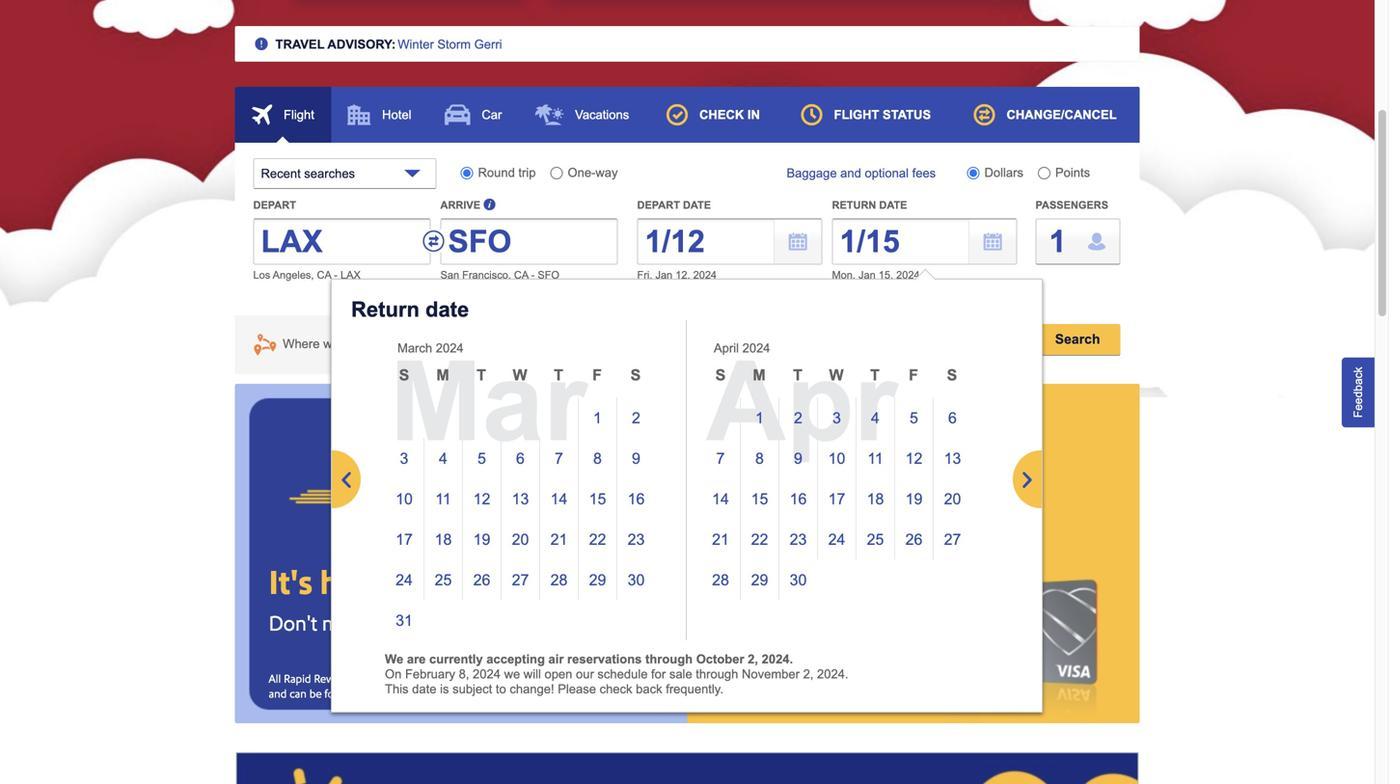 Task type: vqa. For each thing, say whether or not it's contained in the screenshot.
date
yes



Task type: describe. For each thing, give the bounding box(es) containing it.
1 horizontal spatial 2024.
[[817, 667, 849, 682]]

Recent searches text field
[[253, 158, 437, 189]]

wednesday cell for mar
[[501, 357, 539, 398]]

0 vertical spatial date
[[880, 199, 908, 211]]

angeles,
[[273, 269, 314, 281]]

trip
[[519, 166, 536, 180]]

passengers
[[1036, 199, 1109, 211]]

are
[[407, 652, 426, 667]]

this
[[385, 682, 409, 697]]

- for lax
[[334, 269, 338, 281]]

f for apr
[[909, 367, 919, 384]]

march 2024
[[398, 341, 464, 356]]

back
[[636, 682, 663, 697]]

jan for 12,
[[656, 269, 673, 281]]

thursday cell for apr
[[856, 357, 895, 398]]

march
[[398, 341, 432, 356]]

2 s from the left
[[631, 367, 641, 384]]

depart date
[[637, 199, 711, 211]]

0 horizontal spatial return date
[[351, 298, 469, 321]]

dollars
[[985, 166, 1024, 180]]

round
[[478, 166, 515, 180]]

f for mar
[[593, 367, 602, 384]]

Depart Date in mm/dd/yyyy format, valid dates from Jan 11, 2024 to Oct 2, 2024. To use a date picker press the down arrow. text field
[[637, 219, 823, 265]]

m for apr
[[753, 367, 766, 384]]

april 2024
[[714, 341, 771, 356]]

m for mar
[[437, 367, 449, 384]]

check
[[600, 682, 633, 697]]

w for mar
[[513, 367, 527, 384]]

one-
[[568, 166, 596, 180]]

depart for depart date
[[637, 199, 680, 211]]

san
[[441, 269, 459, 281]]

we
[[385, 652, 404, 667]]

saturday cell for apr
[[933, 357, 972, 398]]

travel
[[276, 37, 325, 52]]

sale
[[670, 667, 693, 682]]

depart for depart
[[253, 199, 296, 211]]

check in button
[[646, 87, 782, 143]]

for
[[651, 667, 666, 682]]

friday cell for mar
[[578, 357, 617, 398]]

date inside "we are currently accepting air reservations through october 2, 2024. on february 8, 2024 we will open our schedule for sale through november 2, 2024. this date is subject to change! please check back frequently."
[[412, 682, 437, 697]]

air
[[549, 652, 564, 667]]

frequently.
[[666, 682, 724, 697]]

mon, jan 15, 2024
[[832, 269, 920, 281]]

sfo
[[538, 269, 560, 281]]

one-way
[[568, 166, 618, 180]]

will
[[524, 667, 541, 682]]

car button
[[428, 87, 519, 143]]

saturday cell for mar
[[617, 357, 655, 398]]

flight status button
[[782, 87, 951, 143]]

15,
[[879, 269, 894, 281]]

3 s from the left
[[716, 367, 726, 384]]

Arrive text field
[[441, 219, 618, 265]]

jan for 15,
[[859, 269, 876, 281]]

advisory:
[[328, 37, 396, 52]]

2024 right march
[[436, 341, 464, 356]]

round trip
[[478, 166, 536, 180]]

1 t from the left
[[477, 367, 486, 384]]

accepting
[[487, 652, 545, 667]]

ca for francisco,
[[514, 269, 528, 281]]

mon,
[[832, 269, 856, 281]]

2 t from the left
[[554, 367, 564, 384]]

tab list containing flight
[[235, 87, 1140, 165]]

check in
[[700, 108, 760, 122]]

lax
[[341, 269, 361, 281]]

we are currently accepting air reservations through october 2, 2024. on february 8, 2024 we will open our schedule for sale through november 2, 2024. this date is subject to change! please check back frequently.
[[385, 652, 849, 697]]

tuesday cell for apr
[[779, 357, 817, 398]]

check
[[700, 108, 744, 122]]



Task type: locate. For each thing, give the bounding box(es) containing it.
hotel button
[[331, 87, 428, 143]]

0 horizontal spatial f
[[593, 367, 602, 384]]

1 wednesday cell from the left
[[501, 357, 539, 398]]

subject
[[453, 682, 492, 697]]

is
[[440, 682, 449, 697]]

through down october at the right bottom of the page
[[696, 667, 739, 682]]

s
[[399, 367, 410, 384], [631, 367, 641, 384], [716, 367, 726, 384], [947, 367, 958, 384]]

los angeles, ca - lax
[[253, 269, 361, 281]]

ca left sfo
[[514, 269, 528, 281]]

1 horizontal spatial -
[[531, 269, 535, 281]]

return
[[832, 199, 877, 211], [351, 298, 420, 321]]

2024 up to
[[473, 667, 501, 682]]

date
[[683, 199, 711, 211]]

1 f from the left
[[593, 367, 602, 384]]

1 horizontal spatial m
[[753, 367, 766, 384]]

8,
[[459, 667, 469, 682]]

1 horizontal spatial friday cell
[[895, 357, 933, 398]]

1 w from the left
[[513, 367, 527, 384]]

2024 right 12,
[[694, 269, 717, 281]]

0 horizontal spatial 2024.
[[762, 652, 793, 667]]

monday cell down april 2024 in the top of the page
[[740, 357, 779, 398]]

sunday cell
[[385, 357, 424, 398], [702, 357, 740, 398]]

date
[[880, 199, 908, 211], [426, 298, 469, 321], [412, 682, 437, 697]]

currently
[[429, 652, 483, 667]]

apr
[[706, 340, 898, 464]]

0 horizontal spatial return
[[351, 298, 420, 321]]

return date up march
[[351, 298, 469, 321]]

flight
[[284, 108, 314, 122], [834, 108, 880, 122]]

friday cell
[[578, 357, 617, 398], [895, 357, 933, 398]]

reservations
[[568, 652, 642, 667]]

car
[[482, 108, 502, 122]]

3 t from the left
[[793, 367, 803, 384]]

status
[[883, 108, 931, 122]]

2024. right 'november'
[[817, 667, 849, 682]]

0 horizontal spatial wednesday cell
[[501, 357, 539, 398]]

1 horizontal spatial ca
[[514, 269, 528, 281]]

sunday cell for mar
[[385, 357, 424, 398]]

4 s from the left
[[947, 367, 958, 384]]

flight down travel
[[284, 108, 314, 122]]

2 jan from the left
[[859, 269, 876, 281]]

0 horizontal spatial w
[[513, 367, 527, 384]]

travel advisory:
[[276, 37, 396, 52]]

date up return date in mm/dd/yyyy format, valid dates from jan 12, 2024 to oct 2, 2024. to use a date picker press the down arrow. text box
[[880, 199, 908, 211]]

2 flight from the left
[[834, 108, 880, 122]]

2024
[[694, 269, 717, 281], [897, 269, 920, 281], [436, 341, 464, 356], [743, 341, 771, 356], [473, 667, 501, 682]]

1 friday cell from the left
[[578, 357, 617, 398]]

tuesday cell for mar
[[462, 357, 501, 398]]

1 horizontal spatial jan
[[859, 269, 876, 281]]

los
[[253, 269, 270, 281]]

w for apr
[[829, 367, 844, 384]]

- left sfo
[[531, 269, 535, 281]]

1 horizontal spatial w
[[829, 367, 844, 384]]

- left "lax"
[[334, 269, 338, 281]]

monday cell for apr
[[740, 357, 779, 398]]

1 horizontal spatial return
[[832, 199, 877, 211]]

to
[[496, 682, 506, 697]]

0 horizontal spatial flight
[[284, 108, 314, 122]]

- for sfo
[[531, 269, 535, 281]]

0 horizontal spatial jan
[[656, 269, 673, 281]]

change/cancel
[[1007, 108, 1117, 122]]

change!
[[510, 682, 555, 697]]

2 sunday cell from the left
[[702, 357, 740, 398]]

2 f from the left
[[909, 367, 919, 384]]

1 horizontal spatial 2,
[[804, 667, 814, 682]]

november
[[742, 667, 800, 682]]

wednesday cell for apr
[[817, 357, 856, 398]]

open
[[545, 667, 573, 682]]

fri, jan 12, 2024
[[637, 269, 717, 281]]

Passengers count. Opens flyout. text field
[[1036, 219, 1121, 265]]

points
[[1056, 166, 1091, 180]]

1 m from the left
[[437, 367, 449, 384]]

w
[[513, 367, 527, 384], [829, 367, 844, 384]]

change/cancel button
[[951, 87, 1140, 143]]

monday cell
[[424, 357, 462, 398], [740, 357, 779, 398]]

vacations
[[575, 108, 630, 122]]

0 vertical spatial return
[[832, 199, 877, 211]]

flight status
[[834, 108, 931, 122]]

Depart text field
[[253, 219, 431, 265]]

1 horizontal spatial flight
[[834, 108, 880, 122]]

1 jan from the left
[[656, 269, 673, 281]]

1 horizontal spatial tuesday cell
[[779, 357, 817, 398]]

2 thursday cell from the left
[[856, 357, 895, 398]]

sunday cell down march
[[385, 357, 424, 398]]

1 horizontal spatial f
[[909, 367, 919, 384]]

depart
[[253, 199, 296, 211], [637, 199, 680, 211]]

way
[[596, 166, 618, 180]]

0 horizontal spatial saturday cell
[[617, 357, 655, 398]]

through up for
[[646, 652, 693, 667]]

wednesday cell
[[501, 357, 539, 398], [817, 357, 856, 398]]

san francisco, ca - sfo
[[441, 269, 560, 281]]

2, right 'november'
[[804, 667, 814, 682]]

arrive
[[441, 199, 481, 211]]

friday cell for apr
[[895, 357, 933, 398]]

f
[[593, 367, 602, 384], [909, 367, 919, 384]]

we
[[504, 667, 520, 682]]

None radio
[[461, 167, 473, 180], [1038, 167, 1051, 180], [461, 167, 473, 180], [1038, 167, 1051, 180]]

1 ca from the left
[[317, 269, 331, 281]]

0 horizontal spatial ca
[[317, 269, 331, 281]]

1 horizontal spatial return date
[[832, 199, 908, 211]]

1 depart from the left
[[253, 199, 296, 211]]

0 horizontal spatial m
[[437, 367, 449, 384]]

jan left 15,
[[859, 269, 876, 281]]

1 saturday cell from the left
[[617, 357, 655, 398]]

1 horizontal spatial saturday cell
[[933, 357, 972, 398]]

depart up los
[[253, 199, 296, 211]]

m
[[437, 367, 449, 384], [753, 367, 766, 384]]

2 saturday cell from the left
[[933, 357, 972, 398]]

1 horizontal spatial depart
[[637, 199, 680, 211]]

t
[[477, 367, 486, 384], [554, 367, 564, 384], [793, 367, 803, 384], [871, 367, 880, 384]]

0 horizontal spatial friday cell
[[578, 357, 617, 398]]

2 m from the left
[[753, 367, 766, 384]]

2024 right 15,
[[897, 269, 920, 281]]

date down san
[[426, 298, 469, 321]]

date down february
[[412, 682, 437, 697]]

1 horizontal spatial wednesday cell
[[817, 357, 856, 398]]

0 horizontal spatial through
[[646, 652, 693, 667]]

saturday cell
[[617, 357, 655, 398], [933, 357, 972, 398]]

ca left "lax"
[[317, 269, 331, 281]]

tab list
[[235, 87, 1140, 165]]

1 thursday cell from the left
[[539, 357, 578, 398]]

1 monday cell from the left
[[424, 357, 462, 398]]

0 horizontal spatial monday cell
[[424, 357, 462, 398]]

1 vertical spatial return date
[[351, 298, 469, 321]]

1 vertical spatial date
[[426, 298, 469, 321]]

april
[[714, 341, 739, 356]]

schedule
[[598, 667, 648, 682]]

4 t from the left
[[871, 367, 880, 384]]

vacations button
[[519, 87, 646, 143]]

2, up 'november'
[[748, 652, 759, 667]]

on
[[385, 667, 402, 682]]

0 horizontal spatial sunday cell
[[385, 357, 424, 398]]

return up mon,
[[832, 199, 877, 211]]

m down april 2024 in the top of the page
[[753, 367, 766, 384]]

2 friday cell from the left
[[895, 357, 933, 398]]

1 flight from the left
[[284, 108, 314, 122]]

1 horizontal spatial monday cell
[[740, 357, 779, 398]]

2,
[[748, 652, 759, 667], [804, 667, 814, 682]]

thursday cell for mar
[[539, 357, 578, 398]]

flight for flight status
[[834, 108, 880, 122]]

2 - from the left
[[531, 269, 535, 281]]

1 horizontal spatial sunday cell
[[702, 357, 740, 398]]

0 horizontal spatial 2,
[[748, 652, 759, 667]]

2 tuesday cell from the left
[[779, 357, 817, 398]]

1 s from the left
[[399, 367, 410, 384]]

1 tuesday cell from the left
[[462, 357, 501, 398]]

None radio
[[551, 167, 563, 180], [968, 167, 980, 180], [551, 167, 563, 180], [968, 167, 980, 180]]

fri,
[[637, 269, 653, 281]]

m down 'march 2024'
[[437, 367, 449, 384]]

0 horizontal spatial -
[[334, 269, 338, 281]]

monday cell for mar
[[424, 357, 462, 398]]

0 vertical spatial return date
[[832, 199, 908, 211]]

2 monday cell from the left
[[740, 357, 779, 398]]

february
[[405, 667, 456, 682]]

Return date in mm/dd/yyyy format, valid dates from Jan 12, 2024 to Oct 2, 2024. To use a date picker press the down arrow. text field
[[832, 219, 1018, 265]]

2 wednesday cell from the left
[[817, 357, 856, 398]]

monday cell down 'march 2024'
[[424, 357, 462, 398]]

0 horizontal spatial tuesday cell
[[462, 357, 501, 398]]

ca
[[317, 269, 331, 281], [514, 269, 528, 281]]

mar
[[390, 340, 587, 464]]

through
[[646, 652, 693, 667], [696, 667, 739, 682]]

1 horizontal spatial thursday cell
[[856, 357, 895, 398]]

depart left date
[[637, 199, 680, 211]]

flight for flight
[[284, 108, 314, 122]]

hotel
[[382, 108, 412, 122]]

0 horizontal spatial depart
[[253, 199, 296, 211]]

return date
[[832, 199, 908, 211], [351, 298, 469, 321]]

jan
[[656, 269, 673, 281], [859, 269, 876, 281]]

sunday cell for apr
[[702, 357, 740, 398]]

in
[[748, 108, 760, 122]]

flight left status at the top right of page
[[834, 108, 880, 122]]

francisco,
[[462, 269, 511, 281]]

-
[[334, 269, 338, 281], [531, 269, 535, 281]]

1 sunday cell from the left
[[385, 357, 424, 398]]

2024 inside "we are currently accepting air reservations through october 2, 2024. on february 8, 2024 we will open our schedule for sale through november 2, 2024. this date is subject to change! please check back frequently."
[[473, 667, 501, 682]]

2 depart from the left
[[637, 199, 680, 211]]

flight button
[[235, 87, 331, 143]]

1 horizontal spatial through
[[696, 667, 739, 682]]

2024 right april
[[743, 341, 771, 356]]

1 - from the left
[[334, 269, 338, 281]]

tuesday cell
[[462, 357, 501, 398], [779, 357, 817, 398]]

2024.
[[762, 652, 793, 667], [817, 667, 849, 682]]

2 vertical spatial date
[[412, 682, 437, 697]]

sunday cell down april
[[702, 357, 740, 398]]

1 vertical spatial return
[[351, 298, 420, 321]]

october
[[697, 652, 745, 667]]

2 w from the left
[[829, 367, 844, 384]]

return date up return date in mm/dd/yyyy format, valid dates from jan 12, 2024 to oct 2, 2024. to use a date picker press the down arrow. text box
[[832, 199, 908, 211]]

2024. up 'november'
[[762, 652, 793, 667]]

jan left 12,
[[656, 269, 673, 281]]

return up march
[[351, 298, 420, 321]]

please
[[558, 682, 596, 697]]

12,
[[676, 269, 691, 281]]

ca for angeles,
[[317, 269, 331, 281]]

0 horizontal spatial thursday cell
[[539, 357, 578, 398]]

2 ca from the left
[[514, 269, 528, 281]]

thursday cell
[[539, 357, 578, 398], [856, 357, 895, 398]]

our
[[576, 667, 594, 682]]



